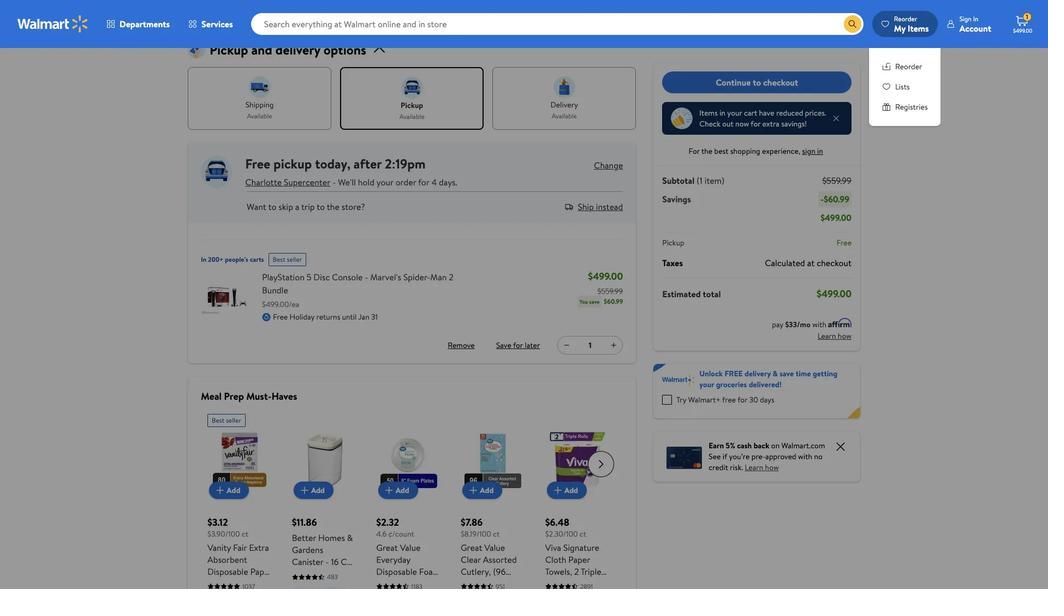 Task type: locate. For each thing, give the bounding box(es) containing it.
item) for cart (1 item)
[[227, 9, 257, 28]]

items
[[908, 22, 929, 34], [700, 108, 718, 118]]

save left the 'time'
[[780, 369, 794, 379]]

- right the console
[[365, 272, 368, 284]]

0 vertical spatial items
[[908, 22, 929, 34]]

ct up fair
[[242, 529, 249, 540]]

today,
[[315, 155, 351, 173]]

ct up the signature
[[580, 529, 587, 540]]

add button up $11.86
[[294, 482, 334, 500]]

learn down affirm icon at the right bottom of page
[[818, 331, 836, 342]]

1 horizontal spatial 1
[[1026, 12, 1029, 21]]

add button
[[209, 482, 249, 500], [294, 482, 334, 500], [378, 482, 418, 500], [463, 482, 503, 500], [547, 482, 587, 500]]

1 vertical spatial free
[[837, 238, 852, 248]]

to left skip
[[268, 201, 277, 213]]

$499.00
[[1013, 27, 1033, 34], [821, 212, 852, 224], [588, 270, 623, 284], [817, 287, 852, 301]]

0 vertical spatial (1
[[216, 9, 224, 28]]

rolls
[[545, 578, 563, 590]]

value for $2.32
[[400, 542, 421, 554]]

0 horizontal spatial items
[[700, 108, 718, 118]]

value down ¢/count
[[400, 542, 421, 554]]

plates,
[[376, 578, 401, 590]]

1 vertical spatial in
[[817, 146, 823, 157]]

banner
[[654, 364, 861, 419]]

seller up the 'playstation'
[[287, 255, 302, 264]]

1 vertical spatial reorder
[[895, 61, 923, 72]]

delivery right 'and'
[[276, 40, 321, 59]]

departments button
[[97, 11, 179, 37]]

close nudge image
[[832, 114, 841, 123]]

1 horizontal spatial best seller
[[273, 255, 302, 264]]

reorder up reorder link
[[894, 14, 917, 23]]

save for later button
[[494, 337, 542, 355]]

earn
[[709, 441, 724, 452]]

free down $499.00/ea
[[273, 312, 288, 323]]

2 for playstation
[[449, 272, 454, 284]]

1 vertical spatial $60.99
[[604, 297, 623, 306]]

great inside $2.32 4.6 ¢/count great value everyday disposable foam plates, 9 in, 50 ct
[[376, 542, 398, 554]]

add button inside $6.48 group
[[547, 482, 587, 500]]

for left 30
[[738, 395, 748, 406]]

1 value from the left
[[400, 542, 421, 554]]

ct inside $3.12 $3.90/100 ct vanity fair extra absorbent disposable paper napkins, whi
[[242, 529, 249, 540]]

ct
[[242, 529, 249, 540], [493, 529, 500, 540], [580, 529, 587, 540], [433, 578, 441, 590]]

1 horizontal spatial (1
[[697, 175, 703, 187]]

1 vertical spatial 1
[[589, 340, 592, 351]]

2 for $6.48
[[574, 566, 579, 578]]

best seller up the 'playstation'
[[273, 255, 302, 264]]

2 horizontal spatial delivery
[[745, 369, 771, 379]]

ct right 50
[[433, 578, 441, 590]]

save for later
[[496, 340, 540, 351]]

viva
[[545, 542, 561, 554]]

cloth
[[545, 554, 566, 566]]

add button inside "$2.32" group
[[378, 482, 418, 500]]

2 disposable from the left
[[376, 566, 417, 578]]

$2.32
[[376, 516, 399, 530]]

vanity
[[207, 542, 231, 554]]

paper inside $6.48 $2.30/100 ct viva signature cloth paper towels, 2 triple rolls (141 she
[[568, 554, 590, 566]]

2
[[449, 272, 454, 284], [574, 566, 579, 578]]

add to cart image inside "$2.32" group
[[383, 484, 396, 498]]

2 horizontal spatial available
[[552, 111, 577, 120]]

in right sign
[[973, 14, 979, 23]]

learn how down affirm icon at the right bottom of page
[[818, 331, 852, 342]]

holiday
[[290, 312, 315, 323]]

great down $8.19/100
[[461, 542, 482, 554]]

1 horizontal spatial value
[[485, 542, 505, 554]]

add to cart image up $11.86
[[298, 484, 311, 498]]

add button up '$6.48'
[[547, 482, 587, 500]]

2 horizontal spatial free
[[837, 238, 852, 248]]

checkout right at
[[817, 257, 852, 269]]

1 horizontal spatial best
[[273, 255, 285, 264]]

banner containing unlock free delivery & save time getting your groceries delivered!
[[654, 364, 861, 419]]

save right you at the bottom of the page
[[589, 298, 600, 306]]

1 vertical spatial pickup
[[274, 155, 312, 173]]

increase quantity playstation 5 disc console - marvel's spider-man 2 bundle, current quantity 1 image
[[610, 341, 618, 350]]

add up '$3.12'
[[227, 486, 240, 496]]

add to cart image
[[214, 484, 227, 498], [298, 484, 311, 498], [383, 484, 396, 498], [467, 484, 480, 498]]

add button for great value clear assorted cutlery, (96 pieces)
[[463, 482, 503, 500]]

0 vertical spatial your
[[728, 108, 742, 118]]

- inside the $11.86 better homes & gardens canister - 16 cup flip-tite square food sto
[[326, 557, 329, 569]]

item) down best
[[705, 175, 725, 187]]

& up the days
[[773, 369, 778, 379]]

0 horizontal spatial $60.99
[[604, 297, 623, 306]]

0 horizontal spatial checkout
[[763, 76, 798, 88]]

the right for
[[702, 146, 713, 157]]

5 add button from the left
[[547, 482, 587, 500]]

great inside $7.86 $8.19/100 ct great value clear assorted cutlery, (96 pieces)
[[461, 542, 482, 554]]

pickup and delivery options button
[[188, 40, 636, 59]]

1 vertical spatial pickup
[[663, 238, 685, 248]]

best
[[273, 255, 285, 264], [212, 416, 224, 426]]

charlotte supercenter - we'll hold your order for 4 days.
[[245, 176, 457, 188]]

add for great value clear assorted cutlery, (96 pieces)
[[480, 486, 494, 496]]

1 $499.00
[[1013, 12, 1033, 34]]

& inside 'unlock free delivery & save time getting your groceries delivered!'
[[773, 369, 778, 379]]

2 vertical spatial delivery
[[745, 369, 771, 379]]

free for free holiday returns until jan 31
[[273, 312, 288, 323]]

your inside 'unlock free delivery & save time getting your groceries delivered!'
[[700, 379, 714, 390]]

delivery right free
[[745, 369, 771, 379]]

walmart.com
[[782, 441, 825, 452]]

2 inside playstation 5 disc console - marvel's spider-man 2 bundle $499.00/ea
[[449, 272, 454, 284]]

pickup down services
[[210, 40, 248, 59]]

0 vertical spatial how
[[838, 331, 852, 342]]

2 add to cart image from the left
[[298, 484, 311, 498]]

0 horizontal spatial seller
[[226, 416, 241, 426]]

calculated at checkout
[[765, 257, 852, 269]]

how
[[838, 331, 852, 342], [765, 462, 779, 473]]

add to cart image up $2.32
[[383, 484, 396, 498]]

0 vertical spatial reorder
[[894, 14, 917, 23]]

food
[[292, 581, 311, 590]]

learn
[[818, 331, 836, 342], [745, 462, 763, 473]]

value inside $7.86 $8.19/100 ct great value clear assorted cutlery, (96 pieces)
[[485, 542, 505, 554]]

1 add from the left
[[227, 486, 240, 496]]

paper down extra
[[250, 566, 272, 578]]

3 add button from the left
[[378, 482, 418, 500]]

add button inside the $3.12 group
[[209, 482, 249, 500]]

see
[[709, 452, 721, 462]]

for right "save"
[[513, 340, 523, 351]]

pickup for pickup and delivery options
[[210, 40, 248, 59]]

learn how down back
[[745, 462, 779, 473]]

after
[[354, 155, 382, 173]]

add button up the $7.86
[[463, 482, 503, 500]]

$2.30/100
[[545, 529, 578, 540]]

2 add button from the left
[[294, 482, 334, 500]]

with left no on the bottom right of page
[[798, 452, 813, 462]]

1 vertical spatial checkout
[[817, 257, 852, 269]]

want
[[247, 201, 266, 213]]

0 vertical spatial best seller
[[273, 255, 302, 264]]

& inside the $11.86 better homes & gardens canister - 16 cup flip-tite square food sto
[[347, 533, 353, 545]]

1 horizontal spatial 2
[[574, 566, 579, 578]]

available for pickup
[[399, 112, 425, 121]]

0 vertical spatial delivery
[[276, 40, 321, 59]]

pickup available
[[399, 100, 425, 121]]

1 horizontal spatial available
[[399, 112, 425, 121]]

1 vertical spatial 2
[[574, 566, 579, 578]]

1 horizontal spatial learn how
[[818, 331, 852, 342]]

seller inside alert
[[287, 255, 302, 264]]

2 vertical spatial your
[[700, 379, 714, 390]]

in left 200+
[[201, 255, 206, 264]]

charlotte supercenter button
[[245, 174, 331, 191]]

1 horizontal spatial disposable
[[376, 566, 417, 578]]

$6.48 group
[[545, 410, 610, 590]]

1 right sign in account
[[1026, 12, 1029, 21]]

lists link
[[882, 81, 928, 93]]

a
[[295, 201, 299, 213]]

free up calculated at checkout
[[837, 238, 852, 248]]

available inside "delivery available"
[[552, 111, 577, 120]]

$60.99
[[824, 193, 850, 205], [604, 297, 623, 306]]

0 horizontal spatial how
[[765, 462, 779, 473]]

getting
[[813, 369, 838, 379]]

delivery down intent image for delivery
[[551, 99, 578, 110]]

0 vertical spatial in
[[720, 108, 726, 118]]

add button inside $7.86 'group'
[[463, 482, 503, 500]]

to for continue
[[753, 76, 761, 88]]

0 vertical spatial &
[[773, 369, 778, 379]]

1 horizontal spatial pickup
[[401, 100, 423, 111]]

0 horizontal spatial save
[[589, 298, 600, 306]]

0 vertical spatial checkout
[[763, 76, 798, 88]]

available down intent image for delivery
[[552, 111, 577, 120]]

absorbent
[[207, 554, 247, 566]]

add to cart image up the $7.86
[[467, 484, 480, 498]]

sign in link
[[802, 146, 826, 157]]

1 horizontal spatial great
[[461, 542, 482, 554]]

skip
[[279, 201, 293, 213]]

canister
[[292, 557, 324, 569]]

$60.99 right you at the bottom of the page
[[604, 297, 623, 306]]

3 add from the left
[[396, 486, 409, 496]]

value inside $2.32 4.6 ¢/count great value everyday disposable foam plates, 9 in, 50 ct
[[400, 542, 421, 554]]

1 vertical spatial how
[[765, 462, 779, 473]]

1 horizontal spatial delivery
[[551, 99, 578, 110]]

search icon image
[[848, 20, 857, 28]]

2 vertical spatial free
[[273, 312, 288, 323]]

30
[[750, 395, 758, 406]]

free up charlotte
[[245, 155, 270, 173]]

$559.99
[[823, 175, 852, 187], [598, 286, 623, 297]]

reorder link
[[882, 61, 928, 73]]

best seller alert
[[268, 249, 307, 267]]

add to cart image inside $11.86 group
[[298, 484, 311, 498]]

1 horizontal spatial free
[[273, 312, 288, 323]]

0 vertical spatial pickup
[[401, 100, 423, 111]]

how down on
[[765, 462, 779, 473]]

add to cart image for great value clear assorted cutlery, (96 pieces)
[[467, 484, 480, 498]]

1 vertical spatial &
[[347, 533, 353, 545]]

item) for subtotal (1 item)
[[705, 175, 725, 187]]

1 vertical spatial best seller
[[212, 416, 241, 426]]

0 vertical spatial the
[[702, 146, 713, 157]]

1 disposable from the left
[[207, 566, 248, 578]]

0 vertical spatial learn how
[[818, 331, 852, 342]]

add inside "$2.32" group
[[396, 486, 409, 496]]

available inside the shipping available
[[247, 111, 272, 120]]

1 horizontal spatial &
[[773, 369, 778, 379]]

1 horizontal spatial save
[[780, 369, 794, 379]]

how down affirm icon at the right bottom of page
[[838, 331, 852, 342]]

add up $2.32
[[396, 486, 409, 496]]

0 vertical spatial pickup
[[210, 40, 248, 59]]

learn right risk.
[[745, 462, 763, 473]]

add to cart image inside the $3.12 group
[[214, 484, 227, 498]]

2 add from the left
[[311, 486, 325, 496]]

1 horizontal spatial learn
[[818, 331, 836, 342]]

& for unlock
[[773, 369, 778, 379]]

pickup
[[401, 100, 423, 111], [274, 155, 312, 173]]

1 vertical spatial items
[[700, 108, 718, 118]]

1 vertical spatial with
[[798, 452, 813, 462]]

paper right cloth
[[568, 554, 590, 566]]

(1 right subtotal
[[697, 175, 703, 187]]

in inside items in your cart have reduced prices. check out now for extra savings!
[[720, 108, 726, 118]]

pickup up taxes
[[663, 238, 685, 248]]

in left now
[[720, 108, 726, 118]]

1 horizontal spatial item)
[[705, 175, 725, 187]]

add button for great value everyday disposable foam plates, 9 in, 50 ct
[[378, 482, 418, 500]]

best up the 'playstation'
[[273, 255, 285, 264]]

1 horizontal spatial checkout
[[817, 257, 852, 269]]

add button up '$3.12'
[[209, 482, 249, 500]]

add to cart image up '$3.12'
[[214, 484, 227, 498]]

4 add to cart image from the left
[[467, 484, 480, 498]]

1 right decrease quantity playstation 5 disc console - marvel's spider-man 2 bundle, current quantity 1 image
[[589, 340, 592, 351]]

add button up $2.32
[[378, 482, 418, 500]]

add to cart image inside $7.86 'group'
[[467, 484, 480, 498]]

ct inside $6.48 $2.30/100 ct viva signature cloth paper towels, 2 triple rolls (141 she
[[580, 529, 587, 540]]

best seller inside alert
[[273, 255, 302, 264]]

remove
[[448, 340, 475, 351]]

0 horizontal spatial learn how
[[745, 462, 779, 473]]

affirm image
[[829, 318, 852, 328]]

ship instead button
[[578, 201, 623, 213]]

total
[[703, 288, 721, 300]]

1 horizontal spatial paper
[[568, 554, 590, 566]]

add inside $7.86 'group'
[[480, 486, 494, 496]]

list
[[188, 67, 636, 130]]

add to cart image for great value everyday disposable foam plates, 9 in, 50 ct
[[383, 484, 396, 498]]

1 horizontal spatial pickup
[[663, 238, 685, 248]]

add button for better homes & gardens canister - 16 cup flip-tite square food sto
[[294, 482, 334, 500]]

1 vertical spatial learn
[[745, 462, 763, 473]]

2 value from the left
[[485, 542, 505, 554]]

3 add to cart image from the left
[[383, 484, 396, 498]]

ct inside $7.86 $8.19/100 ct great value clear assorted cutlery, (96 pieces)
[[493, 529, 500, 540]]

jan
[[358, 312, 370, 323]]

later
[[525, 340, 540, 351]]

$7.86
[[461, 516, 483, 530]]

0 vertical spatial 1
[[1026, 12, 1029, 21]]

4 add button from the left
[[463, 482, 503, 500]]

1 inside '1 $499.00'
[[1026, 12, 1029, 21]]

1 vertical spatial delivery
[[551, 99, 578, 110]]

2 right man
[[449, 272, 454, 284]]

add inside the $3.12 group
[[227, 486, 240, 496]]

best down meal
[[212, 416, 224, 426]]

0 vertical spatial 2
[[449, 272, 454, 284]]

checkout up reduced
[[763, 76, 798, 88]]

1 vertical spatial the
[[327, 201, 340, 213]]

ct right $8.19/100
[[493, 529, 500, 540]]

intent image for shipping image
[[249, 76, 271, 98]]

for
[[751, 118, 761, 129], [418, 176, 430, 188], [513, 340, 523, 351], [738, 395, 748, 406]]

reduced price image
[[671, 108, 693, 129]]

$559.99 up increase quantity playstation 5 disc console - marvel's spider-man 2 bundle, current quantity 1 icon
[[598, 286, 623, 297]]

seller down prep
[[226, 416, 241, 426]]

0 horizontal spatial (1
[[216, 9, 224, 28]]

add inside $11.86 group
[[311, 486, 325, 496]]

2 horizontal spatial to
[[753, 76, 761, 88]]

to right 'trip'
[[317, 201, 325, 213]]

1 vertical spatial learn how
[[745, 462, 779, 473]]

add up '$6.48'
[[565, 486, 578, 496]]

0 horizontal spatial pickup
[[210, 40, 248, 59]]

best seller inside the $3.12 group
[[212, 416, 241, 426]]

delivery for pickup
[[276, 40, 321, 59]]

& right homes
[[347, 533, 353, 545]]

0 vertical spatial save
[[589, 298, 600, 306]]

0 horizontal spatial your
[[377, 176, 394, 188]]

cart (1 item)
[[188, 9, 257, 28]]

ct for $3.12
[[242, 529, 249, 540]]

subtotal
[[663, 175, 695, 187]]

available down intent image for pickup
[[399, 112, 425, 121]]

best inside the $3.12 group
[[212, 416, 224, 426]]

item)
[[227, 9, 257, 28], [705, 175, 725, 187]]

services
[[202, 18, 233, 30]]

for the best shopping experience, sign in
[[689, 146, 823, 157]]

0 vertical spatial best
[[273, 255, 285, 264]]

available down the shipping
[[247, 111, 272, 120]]

disposable inside $2.32 4.6 ¢/count great value everyday disposable foam plates, 9 in, 50 ct
[[376, 566, 417, 578]]

with left affirm icon at the right bottom of page
[[813, 319, 827, 330]]

1 vertical spatial seller
[[226, 416, 241, 426]]

now
[[736, 118, 749, 129]]

your left cart
[[728, 108, 742, 118]]

until
[[342, 312, 357, 323]]

2 great from the left
[[461, 542, 482, 554]]

you're
[[729, 452, 750, 462]]

reorder up lists link at right top
[[895, 61, 923, 72]]

checkout inside button
[[763, 76, 798, 88]]

reorder inside reorder my items
[[894, 14, 917, 23]]

2 left triple
[[574, 566, 579, 578]]

homes
[[318, 533, 345, 545]]

items inside reorder my items
[[908, 22, 929, 34]]

available for delivery
[[552, 111, 577, 120]]

$60.99 down the sign in link
[[824, 193, 850, 205]]

estimated total
[[663, 288, 721, 300]]

$499.00 inside the $499.00 $559.99 you save $60.99
[[588, 270, 623, 284]]

add up the $7.86
[[480, 486, 494, 496]]

the left store?
[[327, 201, 340, 213]]

1 for 1 $499.00
[[1026, 12, 1029, 21]]

add for better homes & gardens canister - 16 cup flip-tite square food sto
[[311, 486, 325, 496]]

0 vertical spatial seller
[[287, 255, 302, 264]]

today, after 2:19pm element
[[315, 155, 426, 173]]

1 add button from the left
[[209, 482, 249, 500]]

best seller down prep
[[212, 416, 241, 426]]

(1 right cart
[[216, 9, 224, 28]]

in right sign
[[817, 146, 823, 157]]

your
[[728, 108, 742, 118], [377, 176, 394, 188], [700, 379, 714, 390]]

1 horizontal spatial in
[[973, 14, 979, 23]]

1 horizontal spatial items
[[908, 22, 929, 34]]

0 horizontal spatial item)
[[227, 9, 257, 28]]

fair
[[233, 542, 247, 554]]

seller
[[287, 255, 302, 264], [226, 416, 241, 426]]

ct for $7.86
[[493, 529, 500, 540]]

must-
[[246, 390, 272, 404]]

cash
[[737, 441, 752, 452]]

disposable inside $3.12 $3.90/100 ct vanity fair extra absorbent disposable paper napkins, whi
[[207, 566, 248, 578]]

your up walmart+ at the right of page
[[700, 379, 714, 390]]

to right continue
[[753, 76, 761, 88]]

$559.99 up -$60.99
[[823, 175, 852, 187]]

5 add from the left
[[565, 486, 578, 496]]

bundle
[[262, 285, 288, 297]]

extra
[[249, 542, 269, 554]]

add up $11.86
[[311, 486, 325, 496]]

intent image for delivery image
[[554, 76, 575, 98]]

2 inside $6.48 $2.30/100 ct viva signature cloth paper towels, 2 triple rolls (141 she
[[574, 566, 579, 578]]

1 vertical spatial save
[[780, 369, 794, 379]]

0 horizontal spatial the
[[327, 201, 340, 213]]

1 vertical spatial (1
[[697, 175, 703, 187]]

add to cart image
[[551, 484, 565, 498]]

1 vertical spatial in
[[201, 255, 206, 264]]

free
[[722, 395, 736, 406]]

your right hold
[[377, 176, 394, 188]]

4 add from the left
[[480, 486, 494, 496]]

0 horizontal spatial value
[[400, 542, 421, 554]]

list containing shipping
[[188, 67, 636, 130]]

options
[[324, 40, 366, 59]]

value down $8.19/100
[[485, 542, 505, 554]]

0 horizontal spatial free
[[245, 155, 270, 173]]

$2.32 group
[[376, 410, 441, 590]]

1 add to cart image from the left
[[214, 484, 227, 498]]

delivery inside 'unlock free delivery & save time getting your groceries delivered!'
[[745, 369, 771, 379]]

$559.99 inside the $499.00 $559.99 you save $60.99
[[598, 286, 623, 297]]

0 horizontal spatial to
[[268, 201, 277, 213]]

your inside items in your cart have reduced prices. check out now for extra savings!
[[728, 108, 742, 118]]

checkout for calculated at checkout
[[817, 257, 852, 269]]

1 vertical spatial best
[[212, 416, 224, 426]]

200+
[[208, 255, 223, 264]]

pickup up charlotte supercenter button
[[274, 155, 312, 173]]

0 vertical spatial free
[[245, 155, 270, 173]]

items right my
[[908, 22, 929, 34]]

items left out
[[700, 108, 718, 118]]

1 great from the left
[[376, 542, 398, 554]]

haves
[[272, 390, 297, 404]]

days.
[[439, 176, 457, 188]]

pickup down intent image for pickup
[[401, 100, 423, 111]]

to inside continue to checkout button
[[753, 76, 761, 88]]

add button inside $11.86 group
[[294, 482, 334, 500]]

decrease quantity playstation 5 disc console - marvel's spider-man 2 bundle, current quantity 1 image
[[563, 341, 571, 350]]

- left the '16'
[[326, 557, 329, 569]]

0 horizontal spatial in
[[720, 108, 726, 118]]

for right now
[[751, 118, 761, 129]]

$3.12 group
[[207, 410, 272, 590]]

0 vertical spatial in
[[973, 14, 979, 23]]

0 horizontal spatial in
[[201, 255, 206, 264]]

great down 4.6
[[376, 542, 398, 554]]

item) up 'and'
[[227, 9, 257, 28]]

0 horizontal spatial disposable
[[207, 566, 248, 578]]

50
[[421, 578, 431, 590]]

1 horizontal spatial seller
[[287, 255, 302, 264]]

4
[[432, 176, 437, 188]]



Task type: vqa. For each thing, say whether or not it's contained in the screenshot.


Task type: describe. For each thing, give the bounding box(es) containing it.
triple
[[581, 566, 602, 578]]

16
[[331, 557, 339, 569]]

to for want
[[268, 201, 277, 213]]

instead
[[596, 201, 623, 213]]

(1 for subtotal
[[697, 175, 703, 187]]

add inside $6.48 group
[[565, 486, 578, 496]]

delivered!
[[749, 379, 782, 390]]

save inside the $499.00 $559.99 you save $60.99
[[589, 298, 600, 306]]

if
[[723, 452, 727, 462]]

with inside the see if you're pre-approved with no credit risk.
[[798, 452, 813, 462]]

calculated
[[765, 257, 805, 269]]

walmart image
[[17, 15, 88, 33]]

5%
[[726, 441, 735, 452]]

pickup and delivery options
[[210, 40, 366, 59]]

1 horizontal spatial to
[[317, 201, 325, 213]]

shopping
[[731, 146, 760, 157]]

approved
[[766, 452, 797, 462]]

out
[[723, 118, 734, 129]]

walmart plus image
[[663, 375, 695, 386]]

$3.12
[[207, 516, 228, 530]]

credit
[[709, 462, 728, 473]]

registries
[[895, 102, 928, 112]]

delivery for unlock
[[745, 369, 771, 379]]

days
[[760, 395, 775, 406]]

clear
[[461, 554, 481, 566]]

signature
[[563, 542, 599, 554]]

cart
[[188, 9, 213, 28]]

add to cart image for better homes & gardens canister - 16 cup flip-tite square food sto
[[298, 484, 311, 498]]

we'll
[[338, 176, 356, 188]]

flip-
[[292, 569, 309, 581]]

remove button
[[444, 337, 479, 355]]

in 200+ people's carts alert
[[201, 249, 264, 267]]

savings
[[663, 193, 691, 205]]

checkout for continue to checkout
[[763, 76, 798, 88]]

reorder my items
[[894, 14, 929, 34]]

Try Walmart+ free for 30 days checkbox
[[663, 395, 672, 405]]

-$60.99
[[821, 193, 850, 205]]

sign
[[802, 146, 816, 157]]

0 vertical spatial learn
[[818, 331, 836, 342]]

my
[[894, 22, 906, 34]]

in inside 'alert'
[[201, 255, 206, 264]]

$6.48
[[545, 516, 570, 530]]

great for $2.32
[[376, 542, 398, 554]]

order
[[396, 176, 416, 188]]

ct for $6.48
[[580, 529, 587, 540]]

1 horizontal spatial in
[[817, 146, 823, 157]]

¢/count
[[388, 529, 414, 540]]

best inside alert
[[273, 255, 285, 264]]

(96
[[493, 566, 506, 578]]

next slide for horizontalscrollerrecommendations list image
[[588, 452, 614, 478]]

paper inside $3.12 $3.90/100 ct vanity fair extra absorbent disposable paper napkins, whi
[[250, 566, 272, 578]]

see if you're pre-approved with no credit risk.
[[709, 452, 823, 473]]

(1 for cart
[[216, 9, 224, 28]]

pay $33/mo with
[[772, 319, 829, 330]]

$7.86 group
[[461, 410, 526, 590]]

square
[[325, 569, 351, 581]]

napkins,
[[207, 578, 240, 590]]

for inside banner
[[738, 395, 748, 406]]

1 horizontal spatial $60.99
[[824, 193, 850, 205]]

items inside items in your cart have reduced prices. check out now for extra savings!
[[700, 108, 718, 118]]

pre-
[[752, 452, 766, 462]]

delivery inside list
[[551, 99, 578, 110]]

2:19pm
[[385, 155, 426, 173]]

free for free pickup today, after 2:19pm
[[245, 155, 270, 173]]

& for $11.86
[[347, 533, 353, 545]]

$11.86 group
[[292, 410, 357, 590]]

ship instead
[[578, 201, 623, 213]]

for inside button
[[513, 340, 523, 351]]

earn 5% cash back on walmart.com
[[709, 441, 825, 452]]

subtotal (1 item)
[[663, 175, 725, 187]]

man
[[430, 272, 447, 284]]

add for great value everyday disposable foam plates, 9 in, 50 ct
[[396, 486, 409, 496]]

seller inside the $3.12 group
[[226, 416, 241, 426]]

departments
[[120, 18, 170, 30]]

continue to checkout
[[716, 76, 798, 88]]

Search search field
[[251, 13, 864, 35]]

walmart+
[[688, 395, 721, 406]]

everyday
[[376, 554, 411, 566]]

dismiss capital one banner image
[[834, 441, 847, 454]]

save inside 'unlock free delivery & save time getting your groceries delivered!'
[[780, 369, 794, 379]]

1 vertical spatial your
[[377, 176, 394, 188]]

reorder for reorder
[[895, 61, 923, 72]]

available for shipping
[[247, 111, 272, 120]]

save
[[496, 340, 512, 351]]

for inside items in your cart have reduced prices. check out now for extra savings!
[[751, 118, 761, 129]]

31
[[371, 312, 378, 323]]

gardens
[[292, 545, 323, 557]]

want to skip a trip to the store?
[[247, 201, 365, 213]]

0 horizontal spatial learn
[[745, 462, 763, 473]]

change button
[[594, 160, 623, 172]]

free for free
[[837, 238, 852, 248]]

tite
[[309, 569, 323, 581]]

disc
[[314, 272, 330, 284]]

- left we'll
[[333, 176, 336, 188]]

1 for 1
[[589, 340, 592, 351]]

1 horizontal spatial how
[[838, 331, 852, 342]]

capital one credit card image
[[667, 445, 702, 469]]

for
[[689, 146, 700, 157]]

$60.99 inside the $499.00 $559.99 you save $60.99
[[604, 297, 623, 306]]

$499.00 $559.99 you save $60.99
[[580, 270, 623, 306]]

taxes
[[663, 257, 683, 269]]

try
[[677, 395, 687, 406]]

0 vertical spatial with
[[813, 319, 827, 330]]

have
[[759, 108, 775, 118]]

Walmart Site-Wide search field
[[251, 13, 864, 35]]

reorder for reorder my items
[[894, 14, 917, 23]]

pickup for pickup
[[663, 238, 685, 248]]

in,
[[410, 578, 419, 590]]

pickup inside pickup available
[[401, 100, 423, 111]]

$3.12 $3.90/100 ct vanity fair extra absorbent disposable paper napkins, whi
[[207, 516, 272, 590]]

483
[[327, 573, 338, 582]]

check
[[700, 118, 721, 129]]

unlock
[[700, 369, 723, 379]]

4.6
[[376, 529, 387, 540]]

people's
[[225, 255, 248, 264]]

playstation 5 disc console - marvel's spider-man 2 bundle, with add-on services, $499.00/ea, 1 in cart image
[[201, 271, 253, 323]]

for left 4 at the left top of the page
[[418, 176, 430, 188]]

1 horizontal spatial the
[[702, 146, 713, 157]]

learn how link
[[745, 462, 779, 473]]

9
[[403, 578, 408, 590]]

experience,
[[762, 146, 801, 157]]

intent image for pickup image
[[401, 77, 423, 99]]

change
[[594, 160, 623, 172]]

services button
[[179, 11, 242, 37]]

hold
[[358, 176, 375, 188]]

prep
[[224, 390, 244, 404]]

savings!
[[782, 118, 807, 129]]

reduced
[[776, 108, 803, 118]]

in inside sign in account
[[973, 14, 979, 23]]

great for $7.86
[[461, 542, 482, 554]]

trip
[[301, 201, 315, 213]]

playstation 5 disc console - marvel's spider-man 2 bundle link
[[262, 271, 476, 297]]

$8.19/100
[[461, 529, 491, 540]]

continue
[[716, 76, 751, 88]]

- down the sign in link
[[821, 193, 824, 205]]

5
[[307, 272, 311, 284]]

in 200+ people's carts
[[201, 255, 264, 264]]

- inside playstation 5 disc console - marvel's spider-man 2 bundle $499.00/ea
[[365, 272, 368, 284]]

better
[[292, 533, 316, 545]]

0 vertical spatial $559.99
[[823, 175, 852, 187]]

marvel's
[[370, 272, 401, 284]]

value for $7.86
[[485, 542, 505, 554]]

cart_gic_illustration image
[[188, 41, 205, 58]]

ct inside $2.32 4.6 ¢/count great value everyday disposable foam plates, 9 in, 50 ct
[[433, 578, 441, 590]]

spider-
[[403, 272, 430, 284]]



